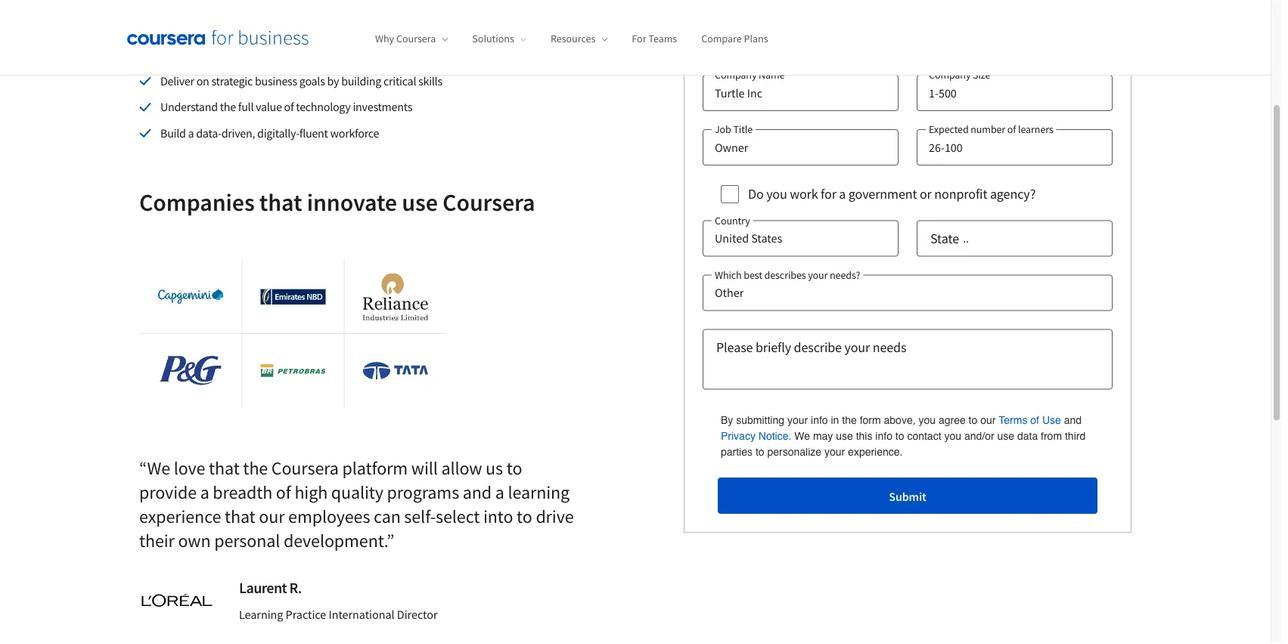 Task type: describe. For each thing, give the bounding box(es) containing it.
Last Name text field
[[917, 0, 1113, 3]]

you left can:
[[279, 40, 301, 59]]

in
[[831, 414, 839, 427]]

terms of
[[999, 414, 1040, 427]]

more
[[176, 40, 208, 59]]

2 vertical spatial that
[[225, 506, 255, 529]]

innovate
[[307, 187, 397, 218]]

for teams link
[[632, 32, 677, 46]]

a right for
[[839, 186, 846, 203]]

employees
[[288, 506, 370, 529]]

we for love
[[147, 458, 170, 480]]

by submitting your info in the form above, you agree to our terms of use and privacy notice.
[[721, 414, 1085, 442]]

companies that innovate use coursera
[[139, 187, 535, 218]]

and inside we love that the coursera platform will allow us to provide a breadth of high quality programs and a learning experience that our employees can self-select into to drive their own personal development.
[[463, 482, 492, 504]]

by
[[327, 74, 339, 89]]

info inside the by submitting your info in the form above, you agree to our terms of use and privacy notice.
[[811, 414, 828, 427]]

technology
[[296, 100, 351, 115]]

your left the needs?
[[808, 268, 828, 282]]

coursera for companies that innovate use coursera
[[443, 187, 535, 218]]

learn
[[139, 40, 173, 59]]

data-
[[196, 126, 221, 141]]

coursera for business image
[[127, 30, 309, 45]]

expected number of learners
[[929, 123, 1054, 137]]

why coursera link
[[375, 32, 448, 46]]

info inside we may use this info to contact you and/or use data from third parties to personalize your experience.
[[876, 430, 893, 442]]

for teams
[[632, 32, 677, 46]]

love
[[174, 458, 205, 480]]

use
[[1043, 414, 1061, 427]]

resources link
[[551, 32, 608, 46]]

your inside we may use this info to contact you and/or use data from third parties to personalize your experience.
[[825, 446, 845, 458]]

r.
[[289, 580, 302, 599]]

0 horizontal spatial the
[[220, 100, 236, 115]]

business
[[255, 74, 297, 89]]

self-
[[404, 506, 436, 529]]

job
[[715, 123, 731, 137]]

needs
[[873, 339, 907, 356]]

parties
[[721, 446, 753, 458]]

petrobras logo image
[[261, 365, 326, 378]]

their
[[139, 530, 175, 553]]

0 vertical spatial coursera
[[396, 32, 436, 46]]

development.
[[284, 530, 387, 553]]

resources
[[551, 32, 596, 46]]

learning
[[239, 608, 283, 623]]

compare plans
[[702, 32, 768, 46]]

we love that the coursera platform will allow us to provide a breadth of high quality programs and a learning experience that our employees can self-select into to drive their own personal development.
[[139, 458, 574, 553]]

may
[[813, 430, 833, 442]]

can:
[[304, 40, 329, 59]]

1 vertical spatial that
[[209, 458, 240, 480]]

do
[[748, 186, 764, 203]]

do you work for a government or nonprofit agency?
[[748, 186, 1036, 203]]

country
[[715, 214, 750, 228]]

agency?
[[990, 186, 1036, 203]]

your inside the by submitting your info in the form above, you agree to our terms of use and privacy notice.
[[788, 414, 808, 427]]

2 horizontal spatial use
[[998, 430, 1015, 442]]

please briefly describe your needs
[[717, 339, 907, 356]]

from
[[1041, 430, 1062, 442]]

submit
[[889, 490, 927, 505]]

quality
[[331, 482, 384, 504]]

for
[[821, 186, 837, 203]]

compare
[[702, 32, 742, 46]]

data
[[1018, 430, 1038, 442]]

select
[[436, 506, 480, 529]]

learners
[[1018, 123, 1054, 137]]

Job Title text field
[[703, 130, 899, 166]]

on
[[196, 74, 209, 89]]

which
[[715, 268, 742, 282]]

or
[[920, 186, 932, 203]]

Phone Number telephone field
[[917, 21, 1113, 57]]

company size
[[929, 68, 991, 82]]

1 vertical spatial of
[[1008, 123, 1016, 137]]

personal
[[214, 530, 280, 553]]

learning practice international director
[[239, 608, 438, 623]]

our inside we love that the coursera platform will allow us to provide a breadth of high quality programs and a learning experience that our employees can self-select into to drive their own personal development.
[[259, 506, 285, 529]]

teams
[[649, 32, 677, 46]]

about
[[211, 40, 247, 59]]

you inside the by submitting your info in the form above, you agree to our terms of use and privacy notice.
[[919, 414, 936, 427]]

solutions
[[472, 32, 514, 46]]

for
[[632, 32, 647, 46]]

Work Email Address email field
[[703, 21, 899, 57]]

why
[[375, 32, 394, 46]]

and/or
[[965, 430, 995, 442]]

form
[[860, 414, 881, 427]]

Company Name text field
[[703, 75, 899, 112]]

to right into
[[517, 506, 532, 529]]

why coursera
[[375, 32, 436, 46]]

digitally-
[[257, 126, 299, 141]]

l'oreal logo image
[[139, 593, 215, 610]]



Task type: locate. For each thing, give the bounding box(es) containing it.
our up personal
[[259, 506, 285, 529]]

deliver
[[160, 74, 194, 89]]

company name
[[715, 68, 785, 82]]

emirates logo image
[[261, 289, 326, 306]]

please
[[717, 339, 753, 356]]

of inside we love that the coursera platform will allow us to provide a breadth of high quality programs and a learning experience that our employees can self-select into to drive their own personal development.
[[276, 482, 291, 504]]

we for may
[[795, 430, 810, 442]]

you up contact
[[919, 414, 936, 427]]

our up and/or
[[981, 414, 996, 427]]

that up breadth
[[209, 458, 240, 480]]

describe
[[794, 339, 842, 356]]

value
[[256, 100, 282, 115]]

1 vertical spatial the
[[842, 414, 857, 427]]

breadth
[[213, 482, 273, 504]]

use
[[402, 187, 438, 218], [836, 430, 853, 442], [998, 430, 1015, 442]]

capgemini logo image
[[158, 290, 223, 305]]

full
[[238, 100, 254, 115]]

0 horizontal spatial and
[[463, 482, 492, 504]]

best
[[744, 268, 763, 282]]

0 vertical spatial and
[[1064, 414, 1082, 427]]

describes
[[765, 268, 806, 282]]

company left size at the right
[[929, 68, 971, 82]]

company for company name
[[715, 68, 757, 82]]

we may use this info to contact you and/or use data from third parties to personalize your experience.
[[721, 430, 1086, 458]]

skills
[[418, 74, 442, 89]]

solutions link
[[472, 32, 527, 46]]

learning
[[508, 482, 570, 504]]

info
[[811, 414, 828, 427], [876, 430, 893, 442]]

0 vertical spatial we
[[795, 430, 810, 442]]

strategic
[[211, 74, 253, 89]]

drive
[[536, 506, 574, 529]]

1 vertical spatial info
[[876, 430, 893, 442]]

0 vertical spatial our
[[981, 414, 996, 427]]

will
[[411, 458, 438, 480]]

build a data-driven, digitally-fluent workforce
[[160, 126, 379, 141]]

we up provide
[[147, 458, 170, 480]]

1 vertical spatial and
[[463, 482, 492, 504]]

work
[[790, 186, 818, 203]]

briefly
[[756, 339, 791, 356]]

company
[[715, 68, 757, 82], [929, 68, 971, 82]]

the
[[220, 100, 236, 115], [842, 414, 857, 427], [243, 458, 268, 480]]

high
[[295, 482, 328, 504]]

our inside the by submitting your info in the form above, you agree to our terms of use and privacy notice.
[[981, 414, 996, 427]]

privacy notice. link
[[721, 428, 792, 444]]

and down allow
[[463, 482, 492, 504]]

name
[[759, 68, 785, 82]]

First Name text field
[[703, 0, 899, 3]]

you
[[279, 40, 301, 59], [767, 186, 787, 203], [919, 414, 936, 427], [945, 430, 962, 442]]

0 horizontal spatial use
[[402, 187, 438, 218]]

can
[[374, 506, 401, 529]]

government
[[849, 186, 917, 203]]

plans
[[744, 32, 768, 46]]

2 vertical spatial of
[[276, 482, 291, 504]]

laurent
[[239, 580, 287, 599]]

the right in
[[842, 414, 857, 427]]

Please briefly describe your needs text field
[[703, 330, 1113, 390]]

0 horizontal spatial our
[[259, 506, 285, 529]]

0 horizontal spatial coursera
[[271, 458, 339, 480]]

which best describes your needs?
[[715, 268, 861, 282]]

to right us
[[507, 458, 522, 480]]

coursera inside we love that the coursera platform will allow us to provide a breadth of high quality programs and a learning experience that our employees can self-select into to drive their own personal development.
[[271, 458, 339, 480]]

your
[[808, 268, 828, 282], [845, 339, 870, 356], [788, 414, 808, 427], [825, 446, 845, 458]]

1 company from the left
[[715, 68, 757, 82]]

a up into
[[495, 482, 504, 504]]

compare plans link
[[702, 32, 768, 46]]

your up personalize
[[788, 414, 808, 427]]

a down the love
[[200, 482, 209, 504]]

director
[[397, 608, 438, 623]]

size
[[973, 68, 991, 82]]

submit button
[[718, 478, 1098, 515]]

critical
[[384, 74, 416, 89]]

that down digitally- in the left of the page
[[259, 187, 302, 218]]

the inside the by submitting your info in the form above, you agree to our terms of use and privacy notice.
[[842, 414, 857, 427]]

and up third
[[1064, 414, 1082, 427]]

1 vertical spatial we
[[147, 458, 170, 480]]

use down terms of
[[998, 430, 1015, 442]]

a left the data-
[[188, 126, 194, 141]]

we up personalize
[[795, 430, 810, 442]]

above,
[[884, 414, 916, 427]]

job title
[[715, 123, 753, 137]]

agree to
[[939, 414, 978, 427]]

you inside we may use this info to contact you and/or use data from third parties to personalize your experience.
[[945, 430, 962, 442]]

use right innovate
[[402, 187, 438, 218]]

and inside the by submitting your info in the form above, you agree to our terms of use and privacy notice.
[[1064, 414, 1082, 427]]

the up breadth
[[243, 458, 268, 480]]

state
[[931, 230, 959, 247]]

company left name
[[715, 68, 757, 82]]

company for company size
[[929, 68, 971, 82]]

that down breadth
[[225, 506, 255, 529]]

we inside we love that the coursera platform will allow us to provide a breadth of high quality programs and a learning experience that our employees can self-select into to drive their own personal development.
[[147, 458, 170, 480]]

2 company from the left
[[929, 68, 971, 82]]

coursera for we love that the coursera platform will allow us to provide a breadth of high quality programs and a learning experience that our employees can self-select into to drive their own personal development.
[[271, 458, 339, 480]]

info up experience.
[[876, 430, 893, 442]]

1 horizontal spatial the
[[243, 458, 268, 480]]

info left in
[[811, 414, 828, 427]]

1 horizontal spatial company
[[929, 68, 971, 82]]

2 vertical spatial the
[[243, 458, 268, 480]]

that
[[259, 187, 302, 218], [209, 458, 240, 480], [225, 506, 255, 529]]

us
[[486, 458, 503, 480]]

programs
[[387, 482, 459, 504]]

the inside we love that the coursera platform will allow us to provide a breadth of high quality programs and a learning experience that our employees can self-select into to drive their own personal development.
[[243, 458, 268, 480]]

to down privacy notice.
[[756, 446, 765, 458]]

into
[[483, 506, 513, 529]]

this
[[856, 430, 873, 442]]

1 horizontal spatial info
[[876, 430, 893, 442]]

1 horizontal spatial our
[[981, 414, 996, 427]]

terms of use link
[[999, 413, 1061, 428]]

2 vertical spatial coursera
[[271, 458, 339, 480]]

practice
[[286, 608, 326, 623]]

1 horizontal spatial coursera
[[396, 32, 436, 46]]

platform
[[342, 458, 408, 480]]

1 horizontal spatial use
[[836, 430, 853, 442]]

the left full
[[220, 100, 236, 115]]

personalize
[[768, 446, 822, 458]]

your left needs
[[845, 339, 870, 356]]

0 horizontal spatial we
[[147, 458, 170, 480]]

allow
[[441, 458, 482, 480]]

1 horizontal spatial and
[[1064, 414, 1082, 427]]

deliver on strategic business goals by building critical skills
[[160, 74, 442, 89]]

building
[[341, 74, 381, 89]]

nonprofit
[[935, 186, 988, 203]]

workforce
[[330, 126, 379, 141]]

of right "number"
[[1008, 123, 1016, 137]]

1 vertical spatial coursera
[[443, 187, 535, 218]]

build
[[160, 126, 186, 141]]

2 horizontal spatial the
[[842, 414, 857, 427]]

Do you work for a government or nonprofit agency? checkbox
[[721, 186, 739, 204]]

laurent r.
[[239, 580, 302, 599]]

and
[[1064, 414, 1082, 427], [463, 482, 492, 504]]

you right do
[[767, 186, 787, 203]]

we inside we may use this info to contact you and/or use data from third parties to personalize your experience.
[[795, 430, 810, 442]]

you down agree to in the right bottom of the page
[[945, 430, 962, 442]]

2 horizontal spatial coursera
[[443, 187, 535, 218]]

of right value
[[284, 100, 294, 115]]

0 vertical spatial the
[[220, 100, 236, 115]]

1 vertical spatial our
[[259, 506, 285, 529]]

learn more about how you can:
[[139, 40, 329, 59]]

tata logo image
[[363, 363, 428, 381]]

0 horizontal spatial info
[[811, 414, 828, 427]]

submitting
[[736, 414, 785, 427]]

understand
[[160, 100, 218, 115]]

to down above,
[[896, 430, 905, 442]]

fluent
[[299, 126, 328, 141]]

p&g logo image
[[160, 357, 222, 386]]

0 horizontal spatial company
[[715, 68, 757, 82]]

0 vertical spatial that
[[259, 187, 302, 218]]

your down "may"
[[825, 446, 845, 458]]

privacy notice.
[[721, 430, 792, 442]]

to
[[896, 430, 905, 442], [756, 446, 765, 458], [507, 458, 522, 480], [517, 506, 532, 529]]

use down in
[[836, 430, 853, 442]]

0 vertical spatial of
[[284, 100, 294, 115]]

of
[[284, 100, 294, 115], [1008, 123, 1016, 137], [276, 482, 291, 504]]

of left high
[[276, 482, 291, 504]]

needs?
[[830, 268, 861, 282]]

1 horizontal spatial we
[[795, 430, 810, 442]]

how
[[250, 40, 276, 59]]

0 vertical spatial info
[[811, 414, 828, 427]]

reliance logo image
[[363, 274, 428, 321]]

own
[[178, 530, 211, 553]]

understand the full value of technology investments
[[160, 100, 412, 115]]



Task type: vqa. For each thing, say whether or not it's contained in the screenshot.


